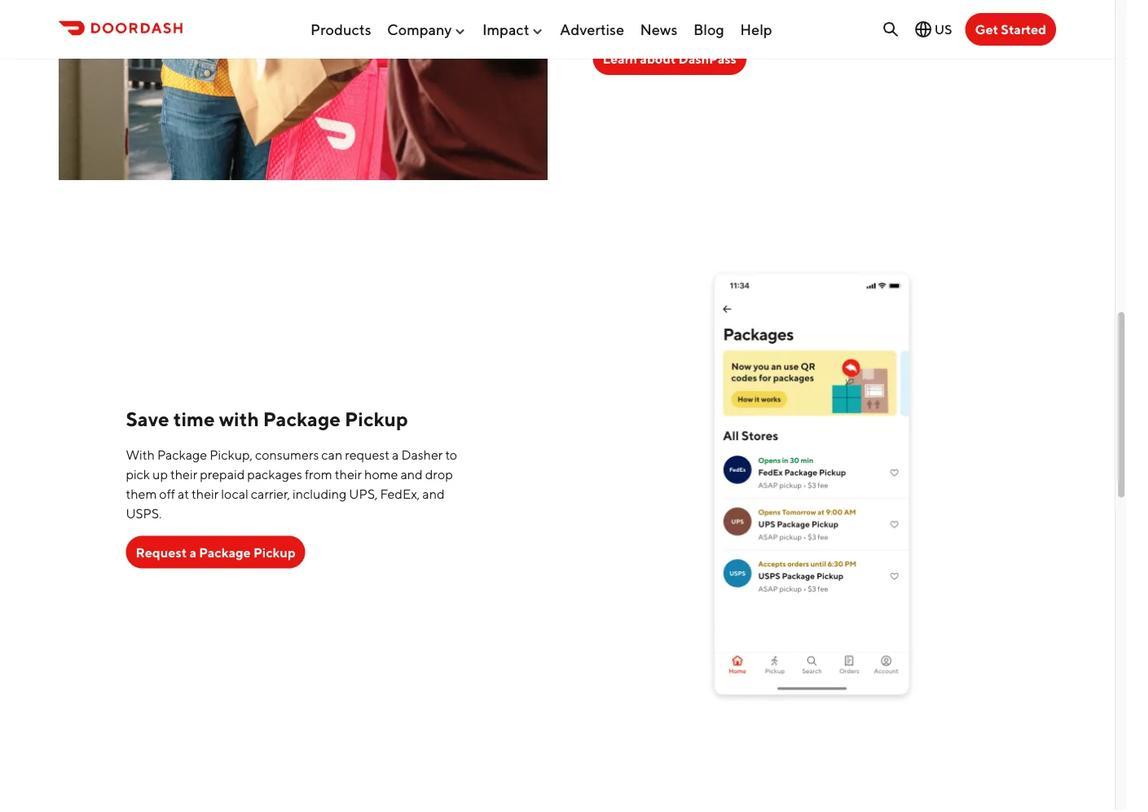 Task type: describe. For each thing, give the bounding box(es) containing it.
0 vertical spatial and
[[401, 467, 423, 482]]

1 vertical spatial pickup
[[254, 545, 296, 560]]

their up ups,
[[335, 467, 362, 482]]

products
[[311, 21, 371, 38]]

from
[[305, 467, 332, 482]]

a inside with package pickup, consumers can request a dasher to pick up their prepaid packages from their home and drop them off at their local carrier, including ups, fedex, and usps.
[[392, 447, 399, 463]]

news link
[[640, 14, 678, 45]]

usps.
[[126, 506, 162, 521]]

1 vertical spatial and
[[423, 486, 445, 502]]

package inside "request a package pickup" link
[[199, 545, 251, 560]]

prepaid
[[200, 467, 245, 482]]

up
[[152, 467, 168, 482]]

to
[[445, 447, 458, 463]]

with
[[126, 447, 155, 463]]

company link
[[387, 14, 467, 45]]

save time with package pickup
[[126, 408, 408, 431]]

learn about dashpass link
[[593, 43, 747, 76]]

carrier,
[[251, 486, 290, 502]]

dashpass
[[679, 52, 737, 67]]

their up the at
[[170, 467, 197, 482]]

package inside with package pickup, consumers can request a dasher to pick up their prepaid packages from their home and drop them off at their local carrier, including ups, fedex, and usps.
[[157, 447, 207, 463]]

help link
[[741, 14, 773, 45]]

help
[[741, 21, 773, 38]]

impact
[[483, 21, 530, 38]]

cx corp parcel package pickup image
[[567, 268, 1057, 706]]

can
[[322, 447, 343, 463]]

blog
[[694, 21, 725, 38]]

0 vertical spatial package
[[263, 408, 341, 431]]

fedex,
[[380, 486, 420, 502]]

save
[[126, 408, 169, 431]]

pick
[[126, 467, 150, 482]]

about
[[640, 52, 676, 67]]

them
[[126, 486, 157, 502]]

time
[[173, 408, 215, 431]]

company
[[387, 21, 452, 38]]

off
[[159, 486, 175, 502]]



Task type: locate. For each thing, give the bounding box(es) containing it.
blog link
[[694, 14, 725, 45]]

advertise
[[560, 21, 625, 38]]

with package pickup, consumers can request a dasher to pick up their prepaid packages from their home and drop them off at their local carrier, including ups, fedex, and usps.
[[126, 447, 458, 521]]

a up the home
[[392, 447, 399, 463]]

and down 'drop'
[[423, 486, 445, 502]]

get started
[[976, 22, 1047, 37]]

request
[[136, 545, 187, 560]]

products link
[[311, 14, 371, 45]]

a
[[392, 447, 399, 463], [189, 545, 196, 560]]

impact link
[[483, 14, 544, 45]]

news
[[640, 21, 678, 38]]

get started button
[[966, 13, 1057, 46]]

pickup,
[[210, 447, 253, 463]]

pickup down carrier,
[[254, 545, 296, 560]]

advertise link
[[560, 14, 625, 45]]

learn about dashpass
[[603, 52, 737, 67]]

package down local
[[199, 545, 251, 560]]

home
[[364, 467, 398, 482]]

1 vertical spatial a
[[189, 545, 196, 560]]

learn
[[603, 52, 638, 67]]

1 horizontal spatial pickup
[[345, 408, 408, 431]]

pickup
[[345, 408, 408, 431], [254, 545, 296, 560]]

0 horizontal spatial a
[[189, 545, 196, 560]]

at
[[178, 486, 189, 502]]

with
[[219, 408, 259, 431]]

0 horizontal spatial pickup
[[254, 545, 296, 560]]

0 vertical spatial a
[[392, 447, 399, 463]]

get
[[976, 22, 999, 37]]

local
[[221, 486, 249, 502]]

including
[[293, 486, 347, 502]]

request
[[345, 447, 390, 463]]

1 vertical spatial package
[[157, 447, 207, 463]]

package
[[263, 408, 341, 431], [157, 447, 207, 463], [199, 545, 251, 560]]

packages
[[247, 467, 302, 482]]

their right the at
[[192, 486, 219, 502]]

pickup up request at the bottom of page
[[345, 408, 408, 431]]

started
[[1001, 22, 1047, 37]]

ups,
[[349, 486, 378, 502]]

package up up
[[157, 447, 207, 463]]

dasher
[[401, 447, 443, 463]]

2 vertical spatial package
[[199, 545, 251, 560]]

request a package pickup
[[136, 545, 296, 560]]

twocolumnfeature dx9 image
[[59, 0, 548, 181]]

and
[[401, 467, 423, 482], [423, 486, 445, 502]]

package up consumers
[[263, 408, 341, 431]]

request a package pickup link
[[126, 536, 306, 569]]

globe line image
[[914, 20, 933, 39]]

their
[[170, 467, 197, 482], [335, 467, 362, 482], [192, 486, 219, 502]]

drop
[[425, 467, 453, 482]]

and down dasher
[[401, 467, 423, 482]]

consumers
[[255, 447, 319, 463]]

1 horizontal spatial a
[[392, 447, 399, 463]]

0 vertical spatial pickup
[[345, 408, 408, 431]]

us
[[935, 22, 953, 37]]

a right request
[[189, 545, 196, 560]]



Task type: vqa. For each thing, say whether or not it's contained in the screenshot.
MADE
no



